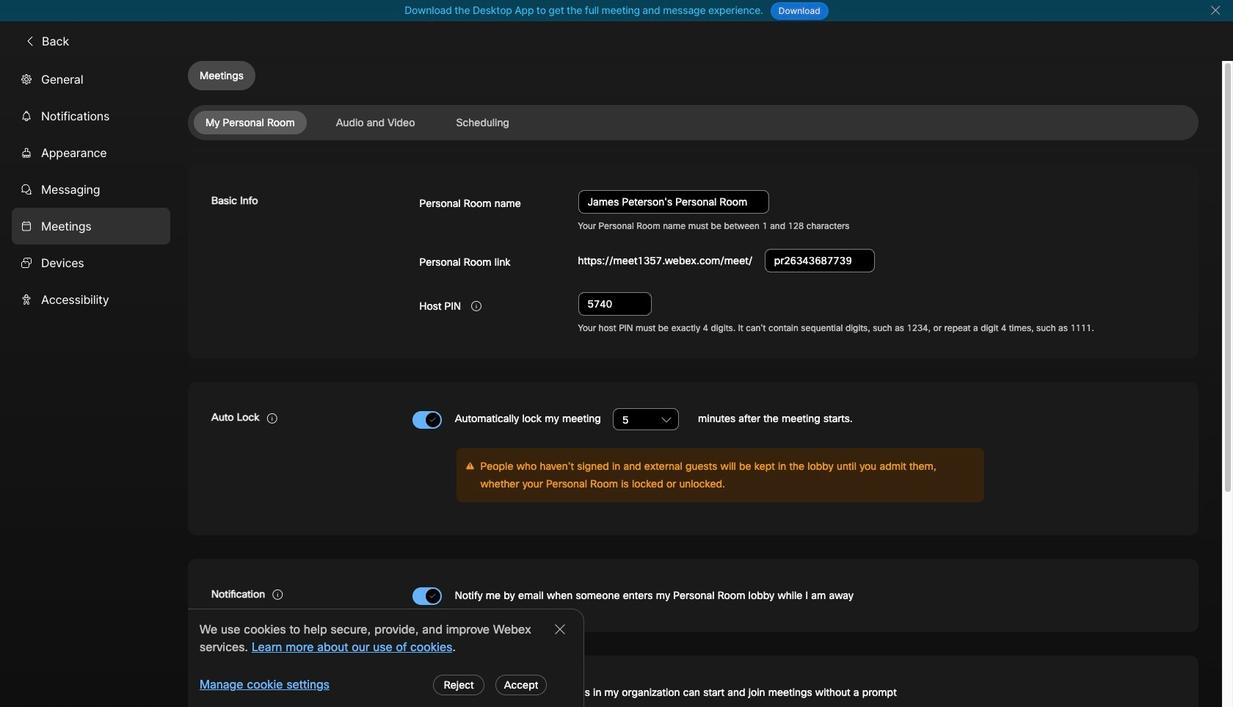 Task type: describe. For each thing, give the bounding box(es) containing it.
notifications tab
[[12, 97, 170, 134]]

messaging tab
[[12, 171, 170, 208]]

appearance tab
[[12, 134, 170, 171]]

meetings tab
[[12, 208, 170, 244]]



Task type: vqa. For each thing, say whether or not it's contained in the screenshot.
messaging tab
yes



Task type: locate. For each thing, give the bounding box(es) containing it.
general tab
[[12, 61, 170, 97]]

devices tab
[[12, 244, 170, 281]]

cancel_16 image
[[1211, 4, 1222, 16]]

settings navigation
[[0, 61, 188, 707]]

accessibility tab
[[12, 281, 170, 318]]



